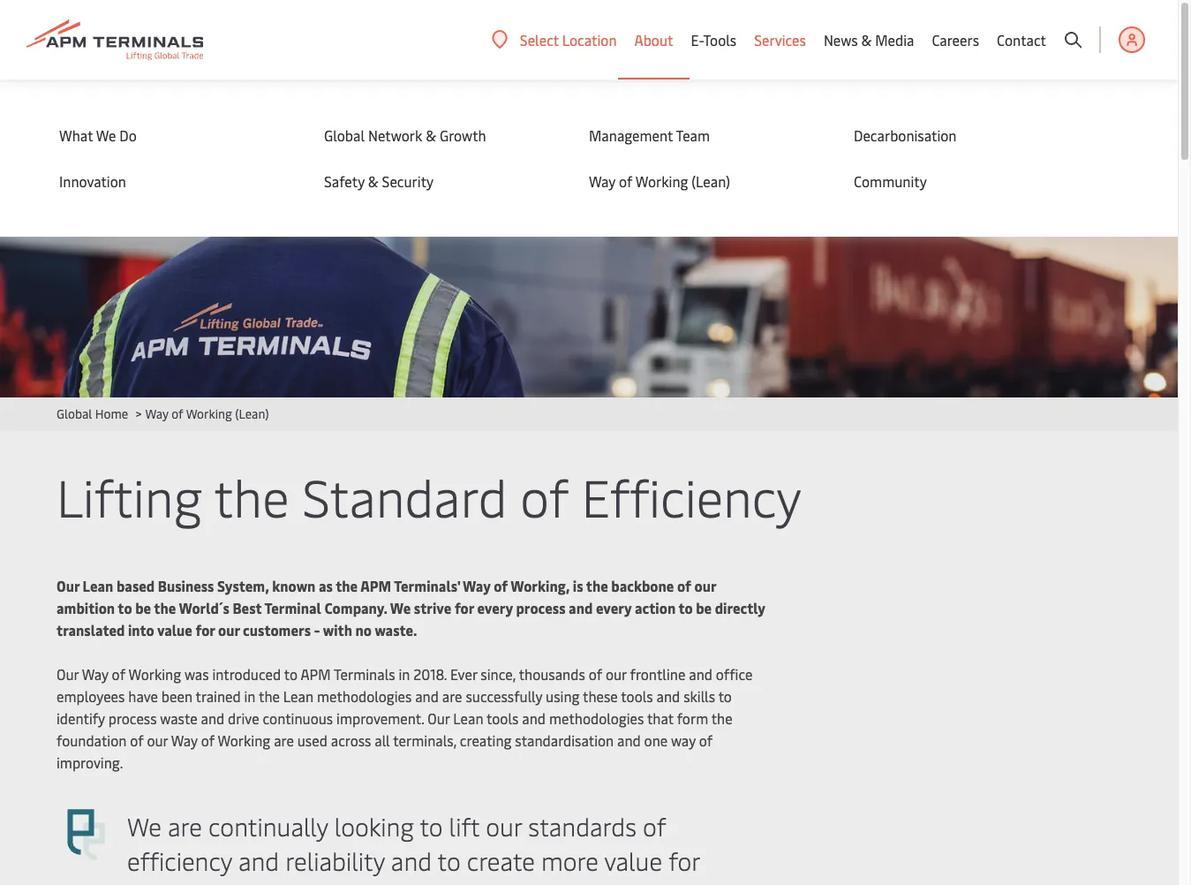 Task type: vqa. For each thing, say whether or not it's contained in the screenshot.
leftmost Read more
no



Task type: describe. For each thing, give the bounding box(es) containing it.
these
[[583, 686, 618, 706]]

news & media
[[824, 30, 915, 49]]

standard
[[302, 461, 507, 531]]

what we do link
[[59, 125, 289, 145]]

standardisation
[[515, 730, 614, 750]]

working down management team
[[636, 171, 688, 191]]

standards
[[528, 809, 637, 843]]

waste
[[160, 708, 197, 728]]

form
[[677, 708, 708, 728]]

looking
[[334, 809, 414, 843]]

and down 2018.
[[415, 686, 439, 706]]

1 vertical spatial (lean)
[[235, 405, 269, 422]]

to right introduced
[[284, 664, 298, 684]]

strive
[[414, 598, 452, 617]]

and down the looking
[[391, 844, 432, 877]]

continuous
[[263, 708, 333, 728]]

and up skills
[[689, 664, 713, 684]]

all
[[375, 730, 390, 750]]

more
[[541, 844, 599, 877]]

careers
[[932, 30, 980, 49]]

we are continually looking to lift our standards of efficiency and reliability and to create more value for our customers with zero waste. our lean methods ma
[[127, 809, 738, 885]]

we inside we are continually looking to lift our standards of efficiency and reliability and to create more value for our customers with zero waste. our lean methods ma
[[127, 809, 162, 843]]

our lean based business system, known as the apm terminals' way of working, is the backbone of our ambition to be the world´s best terminal company. we strive for every process and every action to be directly translated into value for our customers - with no waste.
[[57, 576, 765, 639]]

global for global network & growth
[[324, 125, 365, 145]]

& for media
[[862, 30, 872, 49]]

0 horizontal spatial in
[[244, 686, 256, 706]]

to down based
[[118, 598, 132, 617]]

our down efficiency
[[127, 878, 163, 885]]

about button
[[635, 0, 673, 79]]

what
[[59, 125, 93, 145]]

backbone
[[611, 576, 674, 595]]

for inside we are continually looking to lift our standards of efficiency and reliability and to create more value for our customers with zero waste. our lean methods ma
[[669, 844, 700, 877]]

1 vertical spatial methodologies
[[549, 708, 644, 728]]

to down lift
[[438, 844, 461, 877]]

home
[[95, 405, 128, 422]]

news & media button
[[824, 0, 915, 79]]

have
[[128, 686, 158, 706]]

and inside the our lean based business system, known as the apm terminals' way of working, is the backbone of our ambition to be the world´s best terminal company. we strive for every process and every action to be directly translated into value for our customers - with no waste.
[[569, 598, 593, 617]]

0 horizontal spatial for
[[196, 620, 215, 639]]

into
[[128, 620, 154, 639]]

& for security
[[368, 171, 379, 191]]

e-tools
[[691, 30, 737, 49]]

are inside we are continually looking to lift our standards of efficiency and reliability and to create more value for our customers with zero waste. our lean methods ma
[[168, 809, 202, 843]]

customers inside the our lean based business system, known as the apm terminals' way of working, is the backbone of our ambition to be the world´s best terminal company. we strive for every process and every action to be directly translated into value for our customers - with no waste.
[[243, 620, 311, 639]]

news
[[824, 30, 858, 49]]

what we do
[[59, 125, 137, 145]]

our down waste
[[147, 730, 168, 750]]

our up terminals,
[[428, 708, 450, 728]]

1 every from the left
[[477, 598, 513, 617]]

directly
[[715, 598, 765, 617]]

drive
[[228, 708, 259, 728]]

identify
[[57, 708, 105, 728]]

safety & security
[[324, 171, 434, 191]]

zero
[[345, 878, 391, 885]]

way down waste
[[171, 730, 198, 750]]

decarbonisation link
[[854, 125, 1084, 145]]

trained
[[196, 686, 241, 706]]

global network & growth
[[324, 125, 486, 145]]

e-tools button
[[691, 0, 737, 79]]

0 vertical spatial we
[[96, 125, 116, 145]]

as
[[319, 576, 333, 595]]

2 be from the left
[[696, 598, 712, 617]]

efficiency
[[127, 844, 232, 877]]

security
[[382, 171, 434, 191]]

creating
[[460, 730, 512, 750]]

efficiency
[[582, 461, 802, 531]]

used
[[297, 730, 328, 750]]

since,
[[481, 664, 516, 684]]

to right "action" on the bottom right
[[679, 598, 693, 617]]

innovation
[[59, 171, 126, 191]]

waste. inside the our lean based business system, known as the apm terminals' way of working, is the backbone of our ambition to be the world´s best terminal company. we strive for every process and every action to be directly translated into value for our customers - with no waste.
[[375, 620, 417, 639]]

2 horizontal spatial are
[[442, 686, 462, 706]]

introduced
[[212, 664, 281, 684]]

our inside the our lean based business system, known as the apm terminals' way of working, is the backbone of our ambition to be the world´s best terminal company. we strive for every process and every action to be directly translated into value for our customers - with no waste.
[[57, 576, 80, 595]]

thousands
[[519, 664, 585, 684]]

been
[[162, 686, 192, 706]]

our up create
[[486, 809, 522, 843]]

-
[[314, 620, 320, 639]]

lift
[[449, 809, 480, 843]]

terminals,
[[393, 730, 457, 750]]

and down trained on the bottom left of the page
[[201, 708, 225, 728]]

business
[[158, 576, 214, 595]]

lifting
[[57, 461, 202, 531]]

and left one
[[617, 730, 641, 750]]

way right >
[[145, 405, 168, 422]]

decarbonisation
[[854, 125, 957, 145]]

management team
[[589, 125, 710, 145]]

our up employees
[[57, 664, 79, 684]]

action
[[635, 598, 676, 617]]

innovation link
[[59, 171, 289, 191]]

known
[[272, 576, 316, 595]]

reliability
[[286, 844, 385, 877]]

waste. inside we are continually looking to lift our standards of efficiency and reliability and to create more value for our customers with zero waste. our lean methods ma
[[397, 878, 466, 885]]

that
[[647, 708, 674, 728]]

improvement.
[[337, 708, 424, 728]]

e-
[[691, 30, 704, 49]]

working down drive at the left bottom
[[218, 730, 270, 750]]

company.
[[324, 598, 387, 617]]

community
[[854, 171, 927, 191]]

team
[[676, 125, 710, 145]]

safety
[[324, 171, 365, 191]]

employees
[[57, 686, 125, 706]]

1 horizontal spatial &
[[426, 125, 436, 145]]

based
[[117, 576, 155, 595]]

office
[[716, 664, 753, 684]]

using
[[546, 686, 580, 706]]

continually
[[209, 809, 328, 843]]

2018.
[[414, 664, 447, 684]]

and up "that"
[[657, 686, 680, 706]]

ever
[[450, 664, 477, 684]]

careers button
[[932, 0, 980, 79]]

process inside our way of working was introduced to apm terminals in 2018. ever since, thousands of our frontline and office employees have been trained in the lean methodologies and are successfully using these tools and skills to identify process waste and drive continuous improvement. our lean tools and methodologies that form the foundation of our way of working are used across all terminals, creating standardisation and one way of improving.
[[108, 708, 157, 728]]

growth
[[440, 125, 486, 145]]

lean inside the our lean based business system, known as the apm terminals' way of working, is the backbone of our ambition to be the world´s best terminal company. we strive for every process and every action to be directly translated into value for our customers - with no waste.
[[83, 576, 113, 595]]



Task type: locate. For each thing, give the bounding box(es) containing it.
lean down more
[[516, 878, 569, 885]]

& right news
[[862, 30, 872, 49]]

customers down efficiency
[[170, 878, 285, 885]]

every down backbone at the right of the page
[[596, 598, 632, 617]]

1 vertical spatial &
[[426, 125, 436, 145]]

value inside we are continually looking to lift our standards of efficiency and reliability and to create more value for our customers with zero waste. our lean methods ma
[[605, 844, 663, 877]]

and down is
[[569, 598, 593, 617]]

customers inside we are continually looking to lift our standards of efficiency and reliability and to create more value for our customers with zero waste. our lean methods ma
[[170, 878, 285, 885]]

lean up "ambition"
[[83, 576, 113, 595]]

>
[[136, 405, 142, 422]]

global up safety at the top of the page
[[324, 125, 365, 145]]

to down office
[[719, 686, 732, 706]]

0 vertical spatial customers
[[243, 620, 311, 639]]

0 vertical spatial for
[[455, 598, 474, 617]]

location
[[562, 30, 617, 49]]

to left lift
[[420, 809, 443, 843]]

way right terminals'
[[463, 576, 491, 595]]

are up efficiency
[[168, 809, 202, 843]]

0 horizontal spatial &
[[368, 171, 379, 191]]

foundation
[[57, 730, 127, 750]]

& left 'growth'
[[426, 125, 436, 145]]

1 horizontal spatial value
[[605, 844, 663, 877]]

&
[[862, 30, 872, 49], [426, 125, 436, 145], [368, 171, 379, 191]]

2 vertical spatial are
[[168, 809, 202, 843]]

lean inside we are continually looking to lift our standards of efficiency and reliability and to create more value for our customers with zero waste. our lean methods ma
[[516, 878, 569, 885]]

value right the into
[[157, 620, 192, 639]]

one
[[644, 730, 668, 750]]

1 horizontal spatial (lean)
[[692, 171, 730, 191]]

1 vertical spatial global
[[57, 405, 92, 422]]

the
[[214, 461, 289, 531], [336, 576, 358, 595], [586, 576, 608, 595], [154, 598, 176, 617], [259, 686, 280, 706], [712, 708, 733, 728]]

tools
[[621, 686, 653, 706], [487, 708, 519, 728]]

1 be from the left
[[135, 598, 151, 617]]

& right safety at the top of the page
[[368, 171, 379, 191]]

do
[[119, 125, 137, 145]]

every down working, on the bottom
[[477, 598, 513, 617]]

working up have
[[129, 664, 181, 684]]

1 vertical spatial value
[[605, 844, 663, 877]]

methodologies
[[317, 686, 412, 706], [549, 708, 644, 728]]

our up the directly on the bottom right
[[695, 576, 716, 595]]

process down have
[[108, 708, 157, 728]]

0 vertical spatial with
[[323, 620, 352, 639]]

way down management on the top of page
[[589, 171, 616, 191]]

be
[[135, 598, 151, 617], [696, 598, 712, 617]]

0 vertical spatial &
[[862, 30, 872, 49]]

0 horizontal spatial process
[[108, 708, 157, 728]]

of
[[619, 171, 633, 191], [171, 405, 183, 422], [520, 461, 569, 531], [494, 576, 508, 595], [677, 576, 691, 595], [112, 664, 125, 684], [589, 664, 602, 684], [130, 730, 144, 750], [201, 730, 215, 750], [699, 730, 713, 750], [643, 809, 666, 843]]

tools down the successfully
[[487, 708, 519, 728]]

our inside we are continually looking to lift our standards of efficiency and reliability and to create more value for our customers with zero waste. our lean methods ma
[[472, 878, 510, 885]]

0 horizontal spatial apm
[[301, 664, 331, 684]]

0 vertical spatial apm
[[361, 576, 391, 595]]

working
[[636, 171, 688, 191], [186, 405, 232, 422], [129, 664, 181, 684], [218, 730, 270, 750]]

2 vertical spatial we
[[127, 809, 162, 843]]

0 vertical spatial global
[[324, 125, 365, 145]]

1 horizontal spatial apm
[[361, 576, 391, 595]]

we
[[96, 125, 116, 145], [390, 598, 411, 617], [127, 809, 162, 843]]

value up methods
[[605, 844, 663, 877]]

0 horizontal spatial are
[[168, 809, 202, 843]]

management
[[589, 125, 673, 145]]

about
[[635, 30, 673, 49]]

we left do
[[96, 125, 116, 145]]

1 vertical spatial apm
[[301, 664, 331, 684]]

network
[[368, 125, 423, 145]]

we left strive
[[390, 598, 411, 617]]

to
[[118, 598, 132, 617], [679, 598, 693, 617], [284, 664, 298, 684], [719, 686, 732, 706], [420, 809, 443, 843], [438, 844, 461, 877]]

apm inside our way of working was introduced to apm terminals in 2018. ever since, thousands of our frontline and office employees have been trained in the lean methodologies and are successfully using these tools and skills to identify process waste and drive continuous improvement. our lean tools and methodologies that form the foundation of our way of working are used across all terminals, creating standardisation and one way of improving.
[[301, 664, 331, 684]]

with
[[323, 620, 352, 639], [291, 878, 338, 885]]

0 horizontal spatial global
[[57, 405, 92, 422]]

waste. right no
[[375, 620, 417, 639]]

0 vertical spatial tools
[[621, 686, 653, 706]]

0 vertical spatial are
[[442, 686, 462, 706]]

global for global home > way of working (lean)
[[57, 405, 92, 422]]

ambition
[[57, 598, 115, 617]]

and
[[569, 598, 593, 617], [689, 664, 713, 684], [415, 686, 439, 706], [657, 686, 680, 706], [201, 708, 225, 728], [522, 708, 546, 728], [617, 730, 641, 750], [238, 844, 279, 877], [391, 844, 432, 877]]

1 vertical spatial we
[[390, 598, 411, 617]]

0 horizontal spatial tools
[[487, 708, 519, 728]]

0 vertical spatial value
[[157, 620, 192, 639]]

are down continuous
[[274, 730, 294, 750]]

with right -
[[323, 620, 352, 639]]

for
[[455, 598, 474, 617], [196, 620, 215, 639], [669, 844, 700, 877]]

are
[[442, 686, 462, 706], [274, 730, 294, 750], [168, 809, 202, 843]]

and down the successfully
[[522, 708, 546, 728]]

0 horizontal spatial every
[[477, 598, 513, 617]]

1 horizontal spatial be
[[696, 598, 712, 617]]

are down ever
[[442, 686, 462, 706]]

for right strive
[[455, 598, 474, 617]]

0 vertical spatial process
[[516, 598, 566, 617]]

1 vertical spatial in
[[244, 686, 256, 706]]

working right >
[[186, 405, 232, 422]]

methods
[[575, 878, 672, 885]]

create
[[467, 844, 535, 877]]

for up methods
[[669, 844, 700, 877]]

global
[[324, 125, 365, 145], [57, 405, 92, 422]]

terminals
[[334, 664, 395, 684]]

is
[[573, 576, 583, 595]]

we up efficiency
[[127, 809, 162, 843]]

way of working image
[[0, 79, 1178, 397]]

0 horizontal spatial value
[[157, 620, 192, 639]]

be up the into
[[135, 598, 151, 617]]

we inside the our lean based business system, known as the apm terminals' way of working, is the backbone of our ambition to be the world´s best terminal company. we strive for every process and every action to be directly translated into value for our customers - with no waste.
[[390, 598, 411, 617]]

1 vertical spatial tools
[[487, 708, 519, 728]]

value inside the our lean based business system, known as the apm terminals' way of working, is the backbone of our ambition to be the world´s best terminal company. we strive for every process and every action to be directly translated into value for our customers - with no waste.
[[157, 620, 192, 639]]

0 vertical spatial (lean)
[[692, 171, 730, 191]]

tools down frontline
[[621, 686, 653, 706]]

with down reliability
[[291, 878, 338, 885]]

for down world´s
[[196, 620, 215, 639]]

1 vertical spatial customers
[[170, 878, 285, 885]]

select location button
[[492, 30, 617, 49]]

global home link
[[57, 405, 128, 422]]

our
[[57, 576, 80, 595], [57, 664, 79, 684], [428, 708, 450, 728], [472, 878, 510, 885]]

working,
[[511, 576, 570, 595]]

skills
[[684, 686, 715, 706]]

every
[[477, 598, 513, 617], [596, 598, 632, 617]]

1 vertical spatial with
[[291, 878, 338, 885]]

1 horizontal spatial in
[[399, 664, 410, 684]]

1 horizontal spatial global
[[324, 125, 365, 145]]

community link
[[854, 171, 1084, 191]]

2 vertical spatial for
[[669, 844, 700, 877]]

way of working (lean)
[[589, 171, 730, 191]]

0 vertical spatial methodologies
[[317, 686, 412, 706]]

1 vertical spatial process
[[108, 708, 157, 728]]

system,
[[217, 576, 269, 595]]

our up the 'these'
[[606, 664, 627, 684]]

methodologies down terminals
[[317, 686, 412, 706]]

value
[[157, 620, 192, 639], [605, 844, 663, 877]]

safety & security link
[[324, 171, 554, 191]]

1 horizontal spatial methodologies
[[549, 708, 644, 728]]

way up employees
[[82, 664, 108, 684]]

in left 2018.
[[399, 664, 410, 684]]

2 horizontal spatial for
[[669, 844, 700, 877]]

global home > way of working (lean)
[[57, 405, 269, 422]]

be left the directly on the bottom right
[[696, 598, 712, 617]]

way of working (lean) link
[[589, 171, 819, 191]]

way
[[589, 171, 616, 191], [145, 405, 168, 422], [463, 576, 491, 595], [82, 664, 108, 684], [171, 730, 198, 750]]

across
[[331, 730, 371, 750]]

2 every from the left
[[596, 598, 632, 617]]

1 vertical spatial are
[[274, 730, 294, 750]]

our up "ambition"
[[57, 576, 80, 595]]

0 vertical spatial in
[[399, 664, 410, 684]]

customers down terminal
[[243, 620, 311, 639]]

our way of working was introduced to apm terminals in 2018. ever since, thousands of our frontline and office employees have been trained in the lean methodologies and are successfully using these tools and skills to identify process waste and drive continuous improvement. our lean tools and methodologies that form the foundation of our way of working are used across all terminals, creating standardisation and one way of improving.
[[57, 664, 753, 772]]

services button
[[754, 0, 806, 79]]

1 horizontal spatial process
[[516, 598, 566, 617]]

1 horizontal spatial for
[[455, 598, 474, 617]]

1 horizontal spatial tools
[[621, 686, 653, 706]]

terminals'
[[394, 576, 460, 595]]

apm down -
[[301, 664, 331, 684]]

1 vertical spatial waste.
[[397, 878, 466, 885]]

frontline
[[630, 664, 686, 684]]

methodologies down the 'these'
[[549, 708, 644, 728]]

media
[[875, 30, 915, 49]]

& inside popup button
[[862, 30, 872, 49]]

with inside we are continually looking to lift our standards of efficiency and reliability and to create more value for our customers with zero waste. our lean methods ma
[[291, 878, 338, 885]]

in down introduced
[[244, 686, 256, 706]]

lean
[[83, 576, 113, 595], [283, 686, 314, 706], [453, 708, 484, 728], [516, 878, 569, 885]]

0 horizontal spatial we
[[96, 125, 116, 145]]

of inside we are continually looking to lift our standards of efficiency and reliability and to create more value for our customers with zero waste. our lean methods ma
[[643, 809, 666, 843]]

1 horizontal spatial we
[[127, 809, 162, 843]]

improving.
[[57, 753, 123, 772]]

1 horizontal spatial are
[[274, 730, 294, 750]]

lean up creating
[[453, 708, 484, 728]]

management team link
[[589, 125, 819, 145]]

0 horizontal spatial be
[[135, 598, 151, 617]]

1 vertical spatial for
[[196, 620, 215, 639]]

(lean)
[[692, 171, 730, 191], [235, 405, 269, 422]]

our down create
[[472, 878, 510, 885]]

no
[[356, 620, 372, 639]]

select
[[520, 30, 559, 49]]

way inside the our lean based business system, known as the apm terminals' way of working, is the backbone of our ambition to be the world´s best terminal company. we strive for every process and every action to be directly translated into value for our customers - with no waste.
[[463, 576, 491, 595]]

contact
[[997, 30, 1047, 49]]

lifting the standard of efficiency
[[57, 461, 802, 531]]

0 horizontal spatial (lean)
[[235, 405, 269, 422]]

our down best
[[218, 620, 240, 639]]

terminal
[[264, 598, 321, 617]]

in
[[399, 664, 410, 684], [244, 686, 256, 706]]

1 horizontal spatial every
[[596, 598, 632, 617]]

2 vertical spatial &
[[368, 171, 379, 191]]

translated
[[57, 620, 125, 639]]

process
[[516, 598, 566, 617], [108, 708, 157, 728]]

best
[[233, 598, 262, 617]]

global left 'home'
[[57, 405, 92, 422]]

select location
[[520, 30, 617, 49]]

0 horizontal spatial methodologies
[[317, 686, 412, 706]]

lean up continuous
[[283, 686, 314, 706]]

0 vertical spatial waste.
[[375, 620, 417, 639]]

with inside the our lean based business system, known as the apm terminals' way of working, is the backbone of our ambition to be the world´s best terminal company. we strive for every process and every action to be directly translated into value for our customers - with no waste.
[[323, 620, 352, 639]]

tools
[[704, 30, 737, 49]]

process inside the our lean based business system, known as the apm terminals' way of working, is the backbone of our ambition to be the world´s best terminal company. we strive for every process and every action to be directly translated into value for our customers - with no waste.
[[516, 598, 566, 617]]

2 horizontal spatial we
[[390, 598, 411, 617]]

process down working, on the bottom
[[516, 598, 566, 617]]

waste. right zero
[[397, 878, 466, 885]]

apm up company.
[[361, 576, 391, 595]]

and down 'continually'
[[238, 844, 279, 877]]

2 horizontal spatial &
[[862, 30, 872, 49]]

apm inside the our lean based business system, known as the apm terminals' way of working, is the backbone of our ambition to be the world´s best terminal company. we strive for every process and every action to be directly translated into value for our customers - with no waste.
[[361, 576, 391, 595]]



